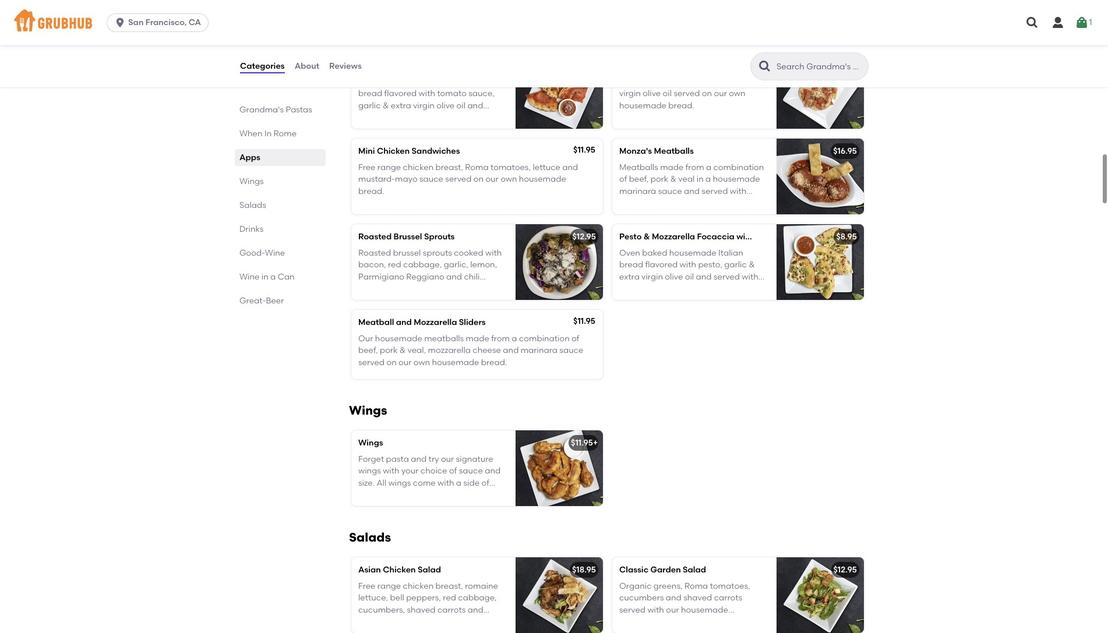 Task type: vqa. For each thing, say whether or not it's contained in the screenshot.
ORDER WAS WRONG. I NEED TO KNOW WHO WILL CREDIT MY ACCOUNT FOR THE TWO 2 BEEF EGG ROLLS. I CALLED THE STORE STILL WAITING ON MANAGER TO RETURN MY CALL.
no



Task type: describe. For each thing, give the bounding box(es) containing it.
tomatoes, inside free range chicken breast, roma tomatoes, lettuce and mustard-mayo sauce served on our own housemade bread.
[[491, 163, 531, 173]]

tomato
[[359, 60, 389, 70]]

a inside our housemade meatballs made from a combination of beef, pork & veal, mozzarella cheese and marinara sauce served on our own housemade bread.
[[512, 334, 517, 344]]

pork inside our housemade meatballs made from a combination of beef, pork & veal, mozzarella cheese and marinara sauce served on our own housemade bread.
[[380, 346, 398, 356]]

1 horizontal spatial svg image
[[1026, 16, 1040, 30]]

virgin inside oven baked housemade italian bread flavored with tomato sauce, garlic & extra virgin olive oil and served with marinara dipping sauce.
[[413, 101, 435, 111]]

svg image for san francisco, ca
[[114, 17, 126, 29]]

$7.95
[[838, 60, 858, 70]]

olive inside oven baked housemade italian bread flavored with pesto, garlic & extra virgin olive oil and served with marinara dipping sauce.
[[665, 272, 683, 282]]

flavored for extra
[[384, 89, 417, 99]]

great-beer
[[240, 296, 284, 306]]

roasted for roasted brussel sprouts cooked with bacon, red cabbage, garlic, lemon, parmigiano reggiano and chili flakes.
[[359, 248, 391, 258]]

great-
[[240, 296, 266, 306]]

0 horizontal spatial in
[[262, 272, 269, 282]]

monza's meatballs
[[620, 146, 694, 156]]

and down signature
[[485, 467, 501, 477]]

mac and cheese image
[[516, 0, 603, 43]]

sauce for tomato & oregano focaccia with marinara dipping sauce
[[568, 60, 593, 70]]

cooked
[[454, 248, 484, 258]]

veal,
[[408, 346, 426, 356]]

monza's meatballs image
[[777, 139, 865, 214]]

roasted brussel sprouts cooked with bacon, red cabbage, garlic, lemon, parmigiano reggiano and chili flakes.
[[359, 248, 502, 294]]

apps
[[240, 153, 261, 163]]

dressing. inside forget pasta and try our signature wings with your choice of sauce and size. all wings come with a side of ranch dressing.
[[384, 490, 419, 500]]

marinara inside oven baked housemade italian bread flavored with pesto, garlic & extra virgin olive oil and served with marinara dipping sauce.
[[620, 284, 657, 294]]

1 button
[[1076, 12, 1093, 33]]

basil,
[[714, 77, 735, 87]]

served inside free range chicken breast, roma tomatoes, lettuce and mustard-mayo sauce served on our own housemade bread.
[[446, 174, 472, 184]]

oil inside oven baked housemade italian bread flavored with pesto, garlic & extra virgin olive oil and served with marinara dipping sauce.
[[685, 272, 694, 282]]

made inside our housemade meatballs made from a combination of beef, pork & veal, mozzarella cheese and marinara sauce served on our own housemade bread.
[[466, 334, 490, 344]]

beer
[[266, 296, 284, 306]]

greens,
[[654, 582, 683, 592]]

virgin inside roma tomatoes, garlic, basil, extra virgin olive oil served on our own housemade bread.
[[620, 89, 641, 99]]

bread for &
[[359, 89, 382, 99]]

organic greens, roma tomatoes, cucumbers and shaved carrots served with our housemade balsamic vinaigrette dressing.
[[620, 582, 751, 627]]

baked for mozzarella
[[643, 248, 668, 258]]

served inside meatballs made from a combination of beef, pork & veal in a housemade marinara sauce and served with housemade focaccia bread.
[[702, 186, 728, 196]]

svg image for 1
[[1076, 16, 1090, 30]]

mozzarella
[[428, 346, 471, 356]]

salad for asian chicken salad
[[418, 565, 441, 575]]

and inside 'roasted brussel sprouts cooked with bacon, red cabbage, garlic, lemon, parmigiano reggiano and chili flakes.'
[[447, 272, 462, 282]]

beef, inside our housemade meatballs made from a combination of beef, pork & veal, mozzarella cheese and marinara sauce served on our own housemade bread.
[[359, 346, 378, 356]]

shaved
[[684, 594, 713, 604]]

focaccia for oregano
[[437, 60, 474, 70]]

1
[[1090, 17, 1093, 27]]

1 horizontal spatial salads
[[349, 530, 391, 545]]

in inside meatballs made from a combination of beef, pork & veal in a housemade marinara sauce and served with housemade focaccia bread.
[[697, 174, 704, 184]]

choice
[[421, 467, 447, 477]]

side
[[464, 478, 480, 488]]

bread for extra
[[620, 260, 644, 270]]

focaccia
[[669, 198, 704, 208]]

our inside roma tomatoes, garlic, basil, extra virgin olive oil served on our own housemade bread.
[[714, 89, 727, 99]]

lemon,
[[471, 260, 497, 270]]

garden
[[651, 565, 681, 575]]

$16.95
[[834, 146, 858, 156]]

italian for sauce,
[[458, 77, 483, 87]]

brussel
[[394, 232, 422, 242]]

housemade inside oven baked housemade italian bread flavored with pesto, garlic & extra virgin olive oil and served with marinara dipping sauce.
[[670, 248, 717, 258]]

$11.95 for our housemade meatballs made from a combination of beef, pork & veal, mozzarella cheese and marinara sauce served on our own housemade bread.
[[574, 316, 596, 326]]

bread. inside free range chicken breast, roma tomatoes, lettuce and mustard-mayo sauce served on our own housemade bread.
[[359, 186, 384, 196]]

meatball and mozzarella sliders
[[359, 318, 486, 327]]

from inside meatballs made from a combination of beef, pork & veal in a housemade marinara sauce and served with housemade focaccia bread.
[[686, 163, 705, 173]]

forget pasta and try our signature wings with your choice of sauce and size. all wings come with a side of ranch dressing.
[[359, 455, 501, 500]]

vinaigrette
[[658, 617, 701, 627]]

garlic inside oven baked housemade italian bread flavored with tomato sauce, garlic & extra virgin olive oil and served with marinara dipping sauce.
[[359, 101, 381, 111]]

roasted brussel sprouts
[[359, 232, 455, 242]]

extra inside oven baked housemade italian bread flavored with tomato sauce, garlic & extra virgin olive oil and served with marinara dipping sauce.
[[391, 101, 411, 111]]

chicken
[[403, 163, 434, 173]]

grandma's
[[240, 105, 284, 115]]

good-wine
[[240, 248, 285, 258]]

pasta
[[386, 455, 409, 465]]

oil inside oven baked housemade italian bread flavored with tomato sauce, garlic & extra virgin olive oil and served with marinara dipping sauce.
[[457, 101, 466, 111]]

& inside oven baked housemade italian bread flavored with tomato sauce, garlic & extra virgin olive oil and served with marinara dipping sauce.
[[383, 101, 389, 111]]

asian chicken salad
[[359, 565, 441, 575]]

pastas
[[286, 105, 312, 115]]

free range chicken breast, roma tomatoes, lettuce and mustard-mayo sauce served on our own housemade bread.
[[359, 163, 578, 196]]

carrots
[[714, 594, 743, 604]]

san francisco, ca
[[128, 17, 201, 27]]

with inside the organic greens, roma tomatoes, cucumbers and shaved carrots served with our housemade balsamic vinaigrette dressing.
[[648, 606, 664, 615]]

main navigation navigation
[[0, 0, 1109, 45]]

our housemade meatballs made from a combination of beef, pork & veal, mozzarella cheese and marinara sauce served on our own housemade bread.
[[359, 334, 584, 368]]

olive inside roma tomatoes, garlic, basil, extra virgin olive oil served on our own housemade bread.
[[643, 89, 661, 99]]

dipping inside oven baked housemade italian bread flavored with tomato sauce, garlic & extra virgin olive oil and served with marinara dipping sauce.
[[444, 112, 474, 122]]

marinara inside meatballs made from a combination of beef, pork & veal in a housemade marinara sauce and served with housemade focaccia bread.
[[620, 186, 657, 196]]

0 vertical spatial wings
[[359, 467, 381, 477]]

beef, inside meatballs made from a combination of beef, pork & veal in a housemade marinara sauce and served with housemade focaccia bread.
[[629, 174, 649, 184]]

oven baked housemade italian bread flavored with pesto, garlic & extra virgin olive oil and served with marinara dipping sauce.
[[620, 248, 759, 294]]

all
[[377, 478, 387, 488]]

sauce. inside oven baked housemade italian bread flavored with tomato sauce, garlic & extra virgin olive oil and served with marinara dipping sauce.
[[476, 112, 502, 122]]

bread. inside our housemade meatballs made from a combination of beef, pork & veal, mozzarella cheese and marinara sauce served on our own housemade bread.
[[481, 358, 507, 368]]

san
[[128, 17, 144, 27]]

italian for garlic
[[719, 248, 744, 258]]

own inside our housemade meatballs made from a combination of beef, pork & veal, mozzarella cheese and marinara sauce served on our own housemade bread.
[[414, 358, 430, 368]]

red
[[388, 260, 401, 270]]

baked for oregano
[[381, 77, 407, 87]]

& right the pesto
[[644, 232, 650, 242]]

reggiano
[[406, 272, 445, 282]]

about button
[[294, 45, 320, 87]]

wine in a can
[[240, 272, 295, 282]]

on inside roma tomatoes, garlic, basil, extra virgin olive oil served on our own housemade bread.
[[702, 89, 712, 99]]

1 vertical spatial wings
[[349, 403, 388, 418]]

$18.95
[[572, 565, 596, 575]]

0 vertical spatial meatballs
[[654, 146, 694, 156]]

and inside our housemade meatballs made from a combination of beef, pork & veal, mozzarella cheese and marinara sauce served on our own housemade bread.
[[503, 346, 519, 356]]

with inside meatballs made from a combination of beef, pork & veal in a housemade marinara sauce and served with housemade focaccia bread.
[[730, 186, 747, 196]]

try
[[429, 455, 439, 465]]

monza's
[[620, 146, 652, 156]]

oven for oven baked housemade italian bread flavored with pesto, garlic & extra virgin olive oil and served with marinara dipping sauce.
[[620, 248, 641, 258]]

parmigiano
[[359, 272, 404, 282]]

veal
[[679, 174, 695, 184]]

sauce inside meatballs made from a combination of beef, pork & veal in a housemade marinara sauce and served with housemade focaccia bread.
[[659, 186, 682, 196]]

asian
[[359, 565, 381, 575]]

categories
[[240, 61, 285, 71]]

from inside our housemade meatballs made from a combination of beef, pork & veal, mozzarella cheese and marinara sauce served on our own housemade bread.
[[492, 334, 510, 344]]

sandwiches
[[412, 146, 460, 156]]

good-
[[240, 248, 265, 258]]

cheese
[[473, 346, 501, 356]]

on inside free range chicken breast, roma tomatoes, lettuce and mustard-mayo sauce served on our own housemade bread.
[[474, 174, 484, 184]]

our inside our housemade meatballs made from a combination of beef, pork & veal, mozzarella cheese and marinara sauce served on our own housemade bread.
[[399, 358, 412, 368]]

size.
[[359, 478, 375, 488]]

tomatoes, inside the organic greens, roma tomatoes, cucumbers and shaved carrots served with our housemade balsamic vinaigrette dressing.
[[710, 582, 751, 592]]

1 horizontal spatial wine
[[265, 248, 285, 258]]

classic garden salad
[[620, 565, 707, 575]]

cabbage,
[[403, 260, 442, 270]]

brussel
[[393, 248, 421, 258]]

and inside the organic greens, roma tomatoes, cucumbers and shaved carrots served with our housemade balsamic vinaigrette dressing.
[[666, 594, 682, 604]]

mozzarella for housemade
[[652, 232, 696, 242]]

served inside roma tomatoes, garlic, basil, extra virgin olive oil served on our own housemade bread.
[[674, 89, 700, 99]]

pesto & mozzarella focaccia with marinara dipping sauce
[[620, 232, 853, 242]]

housemade up the pesto
[[620, 198, 667, 208]]

on inside our housemade meatballs made from a combination of beef, pork & veal, mozzarella cheese and marinara sauce served on our own housemade bread.
[[387, 358, 397, 368]]

& inside meatballs made from a combination of beef, pork & veal in a housemade marinara sauce and served with housemade focaccia bread.
[[671, 174, 677, 184]]

mayo
[[395, 174, 418, 184]]

and inside oven baked housemade italian bread flavored with pesto, garlic & extra virgin olive oil and served with marinara dipping sauce.
[[696, 272, 712, 282]]

grandma's pastas
[[240, 105, 312, 115]]

served inside our housemade meatballs made from a combination of beef, pork & veal, mozzarella cheese and marinara sauce served on our own housemade bread.
[[359, 358, 385, 368]]

$11.95 +
[[571, 438, 598, 448]]

housemade down the mozzarella
[[432, 358, 479, 368]]

$12.95 for roasted brussel sprouts cooked with bacon, red cabbage, garlic, lemon, parmigiano reggiano and chili flakes.
[[573, 232, 596, 242]]

0 horizontal spatial salads
[[240, 201, 266, 210]]

pork inside meatballs made from a combination of beef, pork & veal in a housemade marinara sauce and served with housemade focaccia bread.
[[651, 174, 669, 184]]

housemade inside roma tomatoes, garlic, basil, extra virgin olive oil served on our own housemade bread.
[[620, 101, 667, 111]]

meatball
[[359, 318, 394, 327]]

sauce for pesto & mozzarella focaccia with marinara dipping sauce
[[828, 232, 853, 242]]

$8.95
[[837, 232, 858, 242]]

drinks
[[240, 224, 264, 234]]

made inside meatballs made from a combination of beef, pork & veal in a housemade marinara sauce and served with housemade focaccia bread.
[[661, 163, 684, 173]]

bacon,
[[359, 260, 386, 270]]

in
[[265, 129, 272, 139]]

housemade up veal,
[[375, 334, 423, 344]]

focaccia for mozzarella
[[697, 232, 735, 242]]

our inside free range chicken breast, roma tomatoes, lettuce and mustard-mayo sauce served on our own housemade bread.
[[486, 174, 499, 184]]

2 vertical spatial wings
[[359, 438, 383, 448]]

flavored for virgin
[[646, 260, 678, 270]]

our inside forget pasta and try our signature wings with your choice of sauce and size. all wings come with a side of ranch dressing.
[[441, 455, 454, 465]]

roma inside the organic greens, roma tomatoes, cucumbers and shaved carrots served with our housemade balsamic vinaigrette dressing.
[[685, 582, 708, 592]]

meatballs inside meatballs made from a combination of beef, pork & veal in a housemade marinara sauce and served with housemade focaccia bread.
[[620, 163, 659, 173]]

bruschetta classico image
[[777, 53, 865, 129]]

0 horizontal spatial wine
[[240, 272, 260, 282]]

chicken for mini
[[377, 146, 410, 156]]

when in rome
[[240, 129, 297, 139]]



Task type: locate. For each thing, give the bounding box(es) containing it.
1 vertical spatial mozzarella
[[414, 318, 457, 327]]

0 vertical spatial roma
[[620, 77, 643, 87]]

pork left veal,
[[380, 346, 398, 356]]

roasted brussel sprouts image
[[516, 224, 603, 300]]

wings down forget
[[359, 467, 381, 477]]

of inside our housemade meatballs made from a combination of beef, pork & veal, mozzarella cheese and marinara sauce served on our own housemade bread.
[[572, 334, 580, 344]]

sauce inside forget pasta and try our signature wings with your choice of sauce and size. all wings come with a side of ranch dressing.
[[459, 467, 483, 477]]

and right lettuce
[[563, 163, 578, 173]]

roasted inside 'roasted brussel sprouts cooked with bacon, red cabbage, garlic, lemon, parmigiano reggiano and chili flakes.'
[[359, 248, 391, 258]]

1 horizontal spatial extra
[[620, 272, 640, 282]]

olive
[[643, 89, 661, 99], [437, 101, 455, 111], [665, 272, 683, 282]]

and down pesto,
[[696, 272, 712, 282]]

1 vertical spatial bread
[[620, 260, 644, 270]]

1 horizontal spatial on
[[474, 174, 484, 184]]

served inside oven baked housemade italian bread flavored with pesto, garlic & extra virgin olive oil and served with marinara dipping sauce.
[[714, 272, 740, 282]]

& down 'pesto & mozzarella focaccia with marinara dipping sauce'
[[749, 260, 755, 270]]

Search Grandma's Homemade Pasta search field
[[776, 61, 865, 72]]

garlic, down cooked
[[444, 260, 469, 270]]

sauce inside free range chicken breast, roma tomatoes, lettuce and mustard-mayo sauce served on our own housemade bread.
[[420, 174, 444, 184]]

served inside oven baked housemade italian bread flavored with tomato sauce, garlic & extra virgin olive oil and served with marinara dipping sauce.
[[359, 112, 385, 122]]

and up your at the left of page
[[411, 455, 427, 465]]

roma
[[620, 77, 643, 87], [465, 163, 489, 173], [685, 582, 708, 592]]

balsamic
[[620, 617, 656, 627]]

$12.95
[[573, 232, 596, 242], [834, 565, 858, 575]]

0 vertical spatial sauce
[[568, 60, 593, 70]]

focaccia
[[437, 60, 474, 70], [697, 232, 735, 242]]

and right cheese
[[503, 346, 519, 356]]

housemade up monza's
[[620, 101, 667, 111]]

and right meatball
[[396, 318, 412, 327]]

ca
[[189, 17, 201, 27]]

2 vertical spatial extra
[[620, 272, 640, 282]]

svg image right svg icon
[[1076, 16, 1090, 30]]

0 vertical spatial made
[[661, 163, 684, 173]]

garlic, inside 'roasted brussel sprouts cooked with bacon, red cabbage, garlic, lemon, parmigiano reggiano and chili flakes.'
[[444, 260, 469, 270]]

mini chicken sandwiches
[[359, 146, 460, 156]]

marinara down monza's
[[620, 186, 657, 196]]

0 horizontal spatial dressing.
[[384, 490, 419, 500]]

extra right basil,
[[737, 77, 757, 87]]

come
[[413, 478, 436, 488]]

meatballs down monza's
[[620, 163, 659, 173]]

mini
[[359, 146, 375, 156]]

svg image left san
[[114, 17, 126, 29]]

and inside free range chicken breast, roma tomatoes, lettuce and mustard-mayo sauce served on our own housemade bread.
[[563, 163, 578, 173]]

0 vertical spatial virgin
[[620, 89, 641, 99]]

svg image left svg icon
[[1026, 16, 1040, 30]]

0 vertical spatial bread
[[359, 89, 382, 99]]

chili
[[464, 272, 480, 282]]

oil inside roma tomatoes, garlic, basil, extra virgin olive oil served on our own housemade bread.
[[663, 89, 672, 99]]

1 roasted from the top
[[359, 232, 392, 242]]

marinara inside oven baked housemade italian bread flavored with tomato sauce, garlic & extra virgin olive oil and served with marinara dipping sauce.
[[405, 112, 442, 122]]

housemade inside free range chicken breast, roma tomatoes, lettuce and mustard-mayo sauce served on our own housemade bread.
[[519, 174, 567, 184]]

dipping down main navigation navigation
[[534, 60, 566, 70]]

pesto
[[620, 232, 642, 242]]

asian chicken salad image
[[516, 558, 603, 634]]

1 horizontal spatial olive
[[643, 89, 661, 99]]

castelvetrano olives image
[[777, 0, 865, 43]]

0 vertical spatial garlic,
[[687, 77, 712, 87]]

0 horizontal spatial wings
[[359, 467, 381, 477]]

bread. down cheese
[[481, 358, 507, 368]]

2 vertical spatial roma
[[685, 582, 708, 592]]

1 vertical spatial $12.95
[[834, 565, 858, 575]]

italian inside oven baked housemade italian bread flavored with tomato sauce, garlic & extra virgin olive oil and served with marinara dipping sauce.
[[458, 77, 483, 87]]

2 roasted from the top
[[359, 248, 391, 258]]

1 vertical spatial extra
[[391, 101, 411, 111]]

2 horizontal spatial oil
[[685, 272, 694, 282]]

marinara up sandwiches
[[405, 112, 442, 122]]

from up cheese
[[492, 334, 510, 344]]

oven baked housemade italian bread flavored with tomato sauce, garlic & extra virgin olive oil and served with marinara dipping sauce.
[[359, 77, 502, 122]]

oven inside oven baked housemade italian bread flavored with pesto, garlic & extra virgin olive oil and served with marinara dipping sauce.
[[620, 248, 641, 258]]

0 vertical spatial from
[[686, 163, 705, 173]]

0 vertical spatial own
[[729, 89, 746, 99]]

garlic,
[[687, 77, 712, 87], [444, 260, 469, 270]]

mozzarella up meatballs
[[414, 318, 457, 327]]

combination inside our housemade meatballs made from a combination of beef, pork & veal, mozzarella cheese and marinara sauce served on our own housemade bread.
[[519, 334, 570, 344]]

0 vertical spatial in
[[697, 174, 704, 184]]

bread. inside roma tomatoes, garlic, basil, extra virgin olive oil served on our own housemade bread.
[[669, 101, 695, 111]]

sprouts
[[423, 248, 452, 258]]

focaccia up tomato
[[437, 60, 474, 70]]

0 horizontal spatial sauce
[[568, 60, 593, 70]]

our
[[359, 334, 373, 344]]

2 vertical spatial oil
[[685, 272, 694, 282]]

organic
[[620, 582, 652, 592]]

a
[[706, 163, 712, 173], [706, 174, 711, 184], [271, 272, 276, 282], [512, 334, 517, 344], [456, 478, 462, 488]]

1 vertical spatial dressing.
[[703, 617, 738, 627]]

and down the veal
[[684, 186, 700, 196]]

0 horizontal spatial dipping
[[444, 112, 474, 122]]

meatballs
[[654, 146, 694, 156], [620, 163, 659, 173]]

2 vertical spatial olive
[[665, 272, 683, 282]]

1 horizontal spatial made
[[661, 163, 684, 173]]

1 horizontal spatial garlic,
[[687, 77, 712, 87]]

made up the veal
[[661, 163, 684, 173]]

garlic, left basil,
[[687, 77, 712, 87]]

2 vertical spatial on
[[387, 358, 397, 368]]

1 salad from the left
[[418, 565, 441, 575]]

1 horizontal spatial baked
[[643, 248, 668, 258]]

1 vertical spatial combination
[[519, 334, 570, 344]]

1 horizontal spatial in
[[697, 174, 704, 184]]

1 vertical spatial focaccia
[[697, 232, 735, 242]]

about
[[295, 61, 319, 71]]

bread down the pesto
[[620, 260, 644, 270]]

0 horizontal spatial bread
[[359, 89, 382, 99]]

0 horizontal spatial combination
[[519, 334, 570, 344]]

virgin down the pesto
[[642, 272, 663, 282]]

0 vertical spatial baked
[[381, 77, 407, 87]]

2 salad from the left
[[683, 565, 707, 575]]

served inside the organic greens, roma tomatoes, cucumbers and shaved carrots served with our housemade balsamic vinaigrette dressing.
[[620, 606, 646, 615]]

virgin down oregano
[[413, 101, 435, 111]]

flakes.
[[359, 284, 383, 294]]

and down sauce,
[[468, 101, 483, 111]]

marinara right cheese
[[521, 346, 558, 356]]

2 vertical spatial virgin
[[642, 272, 663, 282]]

bread inside oven baked housemade italian bread flavored with pesto, garlic & extra virgin olive oil and served with marinara dipping sauce.
[[620, 260, 644, 270]]

extra
[[737, 77, 757, 87], [391, 101, 411, 111], [620, 272, 640, 282]]

0 horizontal spatial focaccia
[[437, 60, 474, 70]]

chicken for asian
[[383, 565, 416, 575]]

& inside oven baked housemade italian bread flavored with pesto, garlic & extra virgin olive oil and served with marinara dipping sauce.
[[749, 260, 755, 270]]

free
[[359, 163, 376, 173]]

sauce inside our housemade meatballs made from a combination of beef, pork & veal, mozzarella cheese and marinara sauce served on our own housemade bread.
[[560, 346, 584, 356]]

1 vertical spatial italian
[[719, 248, 744, 258]]

our inside the organic greens, roma tomatoes, cucumbers and shaved carrots served with our housemade balsamic vinaigrette dressing.
[[666, 606, 679, 615]]

& left veal,
[[400, 346, 406, 356]]

pork left the veal
[[651, 174, 669, 184]]

meatballs up the veal
[[654, 146, 694, 156]]

reviews
[[329, 61, 362, 71]]

0 vertical spatial mozzarella
[[652, 232, 696, 242]]

beef, down monza's
[[629, 174, 649, 184]]

francisco,
[[146, 17, 187, 27]]

tomatoes, inside roma tomatoes, garlic, basil, extra virgin olive oil served on our own housemade bread.
[[645, 77, 685, 87]]

& right tomato
[[391, 60, 397, 70]]

chicken up range
[[377, 146, 410, 156]]

with inside 'roasted brussel sprouts cooked with bacon, red cabbage, garlic, lemon, parmigiano reggiano and chili flakes.'
[[486, 248, 502, 258]]

0 vertical spatial roasted
[[359, 232, 392, 242]]

svg image
[[1026, 16, 1040, 30], [1076, 16, 1090, 30], [114, 17, 126, 29]]

mozzarella down 'focaccia'
[[652, 232, 696, 242]]

bread. up monza's meatballs
[[669, 101, 695, 111]]

housemade inside oven baked housemade italian bread flavored with tomato sauce, garlic & extra virgin olive oil and served with marinara dipping sauce.
[[408, 77, 456, 87]]

dipping left $8.95
[[795, 232, 826, 242]]

from up the veal
[[686, 163, 705, 173]]

0 horizontal spatial from
[[492, 334, 510, 344]]

wings
[[240, 177, 264, 187], [349, 403, 388, 418], [359, 438, 383, 448]]

wine down the good-
[[240, 272, 260, 282]]

marinara inside our housemade meatballs made from a combination of beef, pork & veal, mozzarella cheese and marinara sauce served on our own housemade bread.
[[521, 346, 558, 356]]

mozzarella for meatballs
[[414, 318, 457, 327]]

1 vertical spatial chicken
[[383, 565, 416, 575]]

and inside meatballs made from a combination of beef, pork & veal in a housemade marinara sauce and served with housemade focaccia bread.
[[684, 186, 700, 196]]

0 horizontal spatial beef,
[[359, 346, 378, 356]]

+
[[593, 438, 598, 448]]

garlic inside oven baked housemade italian bread flavored with pesto, garlic & extra virgin olive oil and served with marinara dipping sauce.
[[725, 260, 747, 270]]

extra down the pesto
[[620, 272, 640, 282]]

own inside free range chicken breast, roma tomatoes, lettuce and mustard-mayo sauce served on our own housemade bread.
[[501, 174, 517, 184]]

marinara
[[405, 112, 442, 122], [620, 186, 657, 196], [620, 284, 657, 294], [521, 346, 558, 356]]

roma inside free range chicken breast, roma tomatoes, lettuce and mustard-mayo sauce served on our own housemade bread.
[[465, 163, 489, 173]]

sauce. down pesto,
[[691, 284, 717, 294]]

dipping
[[444, 112, 474, 122], [659, 284, 689, 294]]

salads
[[240, 201, 266, 210], [349, 530, 391, 545]]

housemade up pesto,
[[670, 248, 717, 258]]

sliders
[[459, 318, 486, 327]]

housemade right the veal
[[713, 174, 761, 184]]

1 horizontal spatial oven
[[620, 248, 641, 258]]

wine up wine in a can
[[265, 248, 285, 258]]

combination
[[714, 163, 764, 173], [519, 334, 570, 344]]

chicken right asian
[[383, 565, 416, 575]]

a inside forget pasta and try our signature wings with your choice of sauce and size. all wings come with a side of ranch dressing.
[[456, 478, 462, 488]]

housemade down lettuce
[[519, 174, 567, 184]]

meatballs
[[424, 334, 464, 344]]

in right the veal
[[697, 174, 704, 184]]

garlic
[[359, 101, 381, 111], [725, 260, 747, 270]]

bread.
[[669, 101, 695, 111], [359, 186, 384, 196], [706, 198, 732, 208], [481, 358, 507, 368]]

0 horizontal spatial garlic
[[359, 101, 381, 111]]

1 horizontal spatial dressing.
[[703, 617, 738, 627]]

0 vertical spatial flavored
[[384, 89, 417, 99]]

0 vertical spatial italian
[[458, 77, 483, 87]]

0 horizontal spatial pork
[[380, 346, 398, 356]]

sprouts
[[424, 232, 455, 242]]

can
[[278, 272, 295, 282]]

sauce,
[[469, 89, 495, 99]]

when
[[240, 129, 263, 139]]

1 vertical spatial wings
[[389, 478, 411, 488]]

roasted
[[359, 232, 392, 242], [359, 248, 391, 258]]

meatballs made from a combination of beef, pork & veal in a housemade marinara sauce and served with housemade focaccia bread.
[[620, 163, 764, 208]]

virgin
[[620, 89, 641, 99], [413, 101, 435, 111], [642, 272, 663, 282]]

0 vertical spatial combination
[[714, 163, 764, 173]]

bread inside oven baked housemade italian bread flavored with tomato sauce, garlic & extra virgin olive oil and served with marinara dipping sauce.
[[359, 89, 382, 99]]

extra down oregano
[[391, 101, 411, 111]]

oven for oven baked housemade italian bread flavored with tomato sauce, garlic & extra virgin olive oil and served with marinara dipping sauce.
[[359, 77, 379, 87]]

ranch
[[359, 490, 382, 500]]

1 vertical spatial oil
[[457, 101, 466, 111]]

extra inside roma tomatoes, garlic, basil, extra virgin olive oil served on our own housemade bread.
[[737, 77, 757, 87]]

2 horizontal spatial svg image
[[1076, 16, 1090, 30]]

1 horizontal spatial salad
[[683, 565, 707, 575]]

bread down tomato
[[359, 89, 382, 99]]

housemade
[[408, 77, 456, 87], [620, 101, 667, 111], [519, 174, 567, 184], [713, 174, 761, 184], [620, 198, 667, 208], [670, 248, 717, 258], [375, 334, 423, 344], [432, 358, 479, 368], [681, 606, 729, 615]]

categories button
[[240, 45, 285, 87]]

garlic, inside roma tomatoes, garlic, basil, extra virgin olive oil served on our own housemade bread.
[[687, 77, 712, 87]]

dipping for pesto & mozzarella focaccia with marinara dipping sauce
[[795, 232, 826, 242]]

1 horizontal spatial pork
[[651, 174, 669, 184]]

1 horizontal spatial mozzarella
[[652, 232, 696, 242]]

salads up asian
[[349, 530, 391, 545]]

1 horizontal spatial garlic
[[725, 260, 747, 270]]

focaccia up pesto,
[[697, 232, 735, 242]]

and down greens,
[[666, 594, 682, 604]]

signature
[[456, 455, 494, 465]]

italian
[[458, 77, 483, 87], [719, 248, 744, 258]]

0 horizontal spatial dipping
[[534, 60, 566, 70]]

lettuce
[[533, 163, 561, 173]]

1 vertical spatial flavored
[[646, 260, 678, 270]]

0 horizontal spatial made
[[466, 334, 490, 344]]

classic
[[620, 565, 649, 575]]

1 horizontal spatial bread
[[620, 260, 644, 270]]

dressing. inside the organic greens, roma tomatoes, cucumbers and shaved carrots served with our housemade balsamic vinaigrette dressing.
[[703, 617, 738, 627]]

italian down 'pesto & mozzarella focaccia with marinara dipping sauce'
[[719, 248, 744, 258]]

virgin up monza's
[[620, 89, 641, 99]]

0 vertical spatial sauce.
[[476, 112, 502, 122]]

oregano
[[399, 60, 435, 70]]

garlic down tomato
[[359, 101, 381, 111]]

of inside meatballs made from a combination of beef, pork & veal in a housemade marinara sauce and served with housemade focaccia bread.
[[620, 174, 627, 184]]

tomato & oregano focaccia with marinara dipping sauce
[[359, 60, 593, 70]]

and inside oven baked housemade italian bread flavored with tomato sauce, garlic & extra virgin olive oil and served with marinara dipping sauce.
[[468, 101, 483, 111]]

0 vertical spatial marinara
[[495, 60, 532, 70]]

2 horizontal spatial olive
[[665, 272, 683, 282]]

dressing. down the carrots
[[703, 617, 738, 627]]

1 vertical spatial salads
[[349, 530, 391, 545]]

$11.95
[[574, 145, 596, 155], [574, 316, 596, 326], [571, 438, 593, 448]]

flavored inside oven baked housemade italian bread flavored with tomato sauce, garlic & extra virgin olive oil and served with marinara dipping sauce.
[[384, 89, 417, 99]]

pesto & mozzarella focaccia with marinara dipping sauce image
[[777, 224, 865, 300]]

served
[[674, 89, 700, 99], [359, 112, 385, 122], [446, 174, 472, 184], [702, 186, 728, 196], [714, 272, 740, 282], [359, 358, 385, 368], [620, 606, 646, 615]]

roma inside roma tomatoes, garlic, basil, extra virgin olive oil served on our own housemade bread.
[[620, 77, 643, 87]]

&
[[391, 60, 397, 70], [383, 101, 389, 111], [671, 174, 677, 184], [644, 232, 650, 242], [749, 260, 755, 270], [400, 346, 406, 356]]

svg image inside the 1 button
[[1076, 16, 1090, 30]]

reviews button
[[329, 45, 362, 87]]

bread. inside meatballs made from a combination of beef, pork & veal in a housemade marinara sauce and served with housemade focaccia bread.
[[706, 198, 732, 208]]

1 vertical spatial wine
[[240, 272, 260, 282]]

in left can
[[262, 272, 269, 282]]

own inside roma tomatoes, garlic, basil, extra virgin olive oil served on our own housemade bread.
[[729, 89, 746, 99]]

2 horizontal spatial extra
[[737, 77, 757, 87]]

roma tomatoes, garlic, basil, extra virgin olive oil served on our own housemade bread.
[[620, 77, 757, 111]]

$11.95 for free range chicken breast, roma tomatoes, lettuce and mustard-mayo sauce served on our own housemade bread.
[[574, 145, 596, 155]]

& down tomato
[[383, 101, 389, 111]]

1 vertical spatial on
[[474, 174, 484, 184]]

bread. right 'focaccia'
[[706, 198, 732, 208]]

dipping inside oven baked housemade italian bread flavored with pesto, garlic & extra virgin olive oil and served with marinara dipping sauce.
[[659, 284, 689, 294]]

0 horizontal spatial garlic,
[[444, 260, 469, 270]]

baked inside oven baked housemade italian bread flavored with pesto, garlic & extra virgin olive oil and served with marinara dipping sauce.
[[643, 248, 668, 258]]

sauce.
[[476, 112, 502, 122], [691, 284, 717, 294]]

2 horizontal spatial on
[[702, 89, 712, 99]]

combination inside meatballs made from a combination of beef, pork & veal in a housemade marinara sauce and served with housemade focaccia bread.
[[714, 163, 764, 173]]

marinara down the pesto
[[620, 284, 657, 294]]

own
[[729, 89, 746, 99], [501, 174, 517, 184], [414, 358, 430, 368]]

made up cheese
[[466, 334, 490, 344]]

$12.95 for organic greens, roma tomatoes, cucumbers and shaved carrots served with our housemade balsamic vinaigrette dressing.
[[834, 565, 858, 575]]

search icon image
[[758, 59, 772, 73]]

0 vertical spatial olive
[[643, 89, 661, 99]]

san francisco, ca button
[[107, 13, 213, 32]]

salads up drinks
[[240, 201, 266, 210]]

wine
[[265, 248, 285, 258], [240, 272, 260, 282]]

housemade down shaved
[[681, 606, 729, 615]]

svg image
[[1052, 16, 1066, 30]]

& inside our housemade meatballs made from a combination of beef, pork & veal, mozzarella cheese and marinara sauce served on our own housemade bread.
[[400, 346, 406, 356]]

rome
[[274, 129, 297, 139]]

2 horizontal spatial virgin
[[642, 272, 663, 282]]

marinara for oven baked housemade italian bread flavored with pesto, garlic & extra virgin olive oil and served with marinara dipping sauce.
[[756, 232, 793, 242]]

1 vertical spatial sauce.
[[691, 284, 717, 294]]

1 horizontal spatial focaccia
[[697, 232, 735, 242]]

oven down tomato
[[359, 77, 379, 87]]

made
[[661, 163, 684, 173], [466, 334, 490, 344]]

wings image
[[516, 431, 603, 506]]

flavored down oregano
[[384, 89, 417, 99]]

0 horizontal spatial extra
[[391, 101, 411, 111]]

baked inside oven baked housemade italian bread flavored with tomato sauce, garlic & extra virgin olive oil and served with marinara dipping sauce.
[[381, 77, 407, 87]]

sauce. inside oven baked housemade italian bread flavored with pesto, garlic & extra virgin olive oil and served with marinara dipping sauce.
[[691, 284, 717, 294]]

0 horizontal spatial oven
[[359, 77, 379, 87]]

virgin inside oven baked housemade italian bread flavored with pesto, garlic & extra virgin olive oil and served with marinara dipping sauce.
[[642, 272, 663, 282]]

sauce
[[568, 60, 593, 70], [828, 232, 853, 242]]

1 horizontal spatial beef,
[[629, 174, 649, 184]]

roasted for roasted brussel sprouts
[[359, 232, 392, 242]]

1 vertical spatial beef,
[[359, 346, 378, 356]]

housemade inside the organic greens, roma tomatoes, cucumbers and shaved carrots served with our housemade balsamic vinaigrette dressing.
[[681, 606, 729, 615]]

tomato & oregano focaccia with marinara dipping sauce image
[[516, 53, 603, 129]]

1 horizontal spatial combination
[[714, 163, 764, 173]]

flavored left pesto,
[[646, 260, 678, 270]]

housemade down oregano
[[408, 77, 456, 87]]

svg image inside san francisco, ca button
[[114, 17, 126, 29]]

0 vertical spatial pork
[[651, 174, 669, 184]]

and left chili
[[447, 272, 462, 282]]

flavored
[[384, 89, 417, 99], [646, 260, 678, 270]]

2 vertical spatial $11.95
[[571, 438, 593, 448]]

1 vertical spatial baked
[[643, 248, 668, 258]]

1 vertical spatial in
[[262, 272, 269, 282]]

breast,
[[436, 163, 463, 173]]

0 vertical spatial extra
[[737, 77, 757, 87]]

bread. down mustard-
[[359, 186, 384, 196]]

bread
[[359, 89, 382, 99], [620, 260, 644, 270]]

marinara for oven baked housemade italian bread flavored with tomato sauce, garlic & extra virgin olive oil and served with marinara dipping sauce.
[[495, 60, 532, 70]]

1 vertical spatial made
[[466, 334, 490, 344]]

salad for classic garden salad
[[683, 565, 707, 575]]

1 vertical spatial olive
[[437, 101, 455, 111]]

1 horizontal spatial sauce.
[[691, 284, 717, 294]]

your
[[402, 467, 419, 477]]

2 horizontal spatial own
[[729, 89, 746, 99]]

oven down the pesto
[[620, 248, 641, 258]]

sauce. down sauce,
[[476, 112, 502, 122]]

& left the veal
[[671, 174, 677, 184]]

italian up sauce,
[[458, 77, 483, 87]]

extra inside oven baked housemade italian bread flavored with pesto, garlic & extra virgin olive oil and served with marinara dipping sauce.
[[620, 272, 640, 282]]

beef, down the our
[[359, 346, 378, 356]]

1 vertical spatial roma
[[465, 163, 489, 173]]

wings down your at the left of page
[[389, 478, 411, 488]]

dressing. down all
[[384, 490, 419, 500]]

flavored inside oven baked housemade italian bread flavored with pesto, garlic & extra virgin olive oil and served with marinara dipping sauce.
[[646, 260, 678, 270]]

0 horizontal spatial sauce.
[[476, 112, 502, 122]]

garlic right pesto,
[[725, 260, 747, 270]]

0 vertical spatial wings
[[240, 177, 264, 187]]

dipping for tomato & oregano focaccia with marinara dipping sauce
[[534, 60, 566, 70]]

0 horizontal spatial svg image
[[114, 17, 126, 29]]

pesto,
[[699, 260, 723, 270]]

olive inside oven baked housemade italian bread flavored with tomato sauce, garlic & extra virgin olive oil and served with marinara dipping sauce.
[[437, 101, 455, 111]]

classic garden salad image
[[777, 558, 865, 634]]

1 horizontal spatial sauce
[[828, 232, 853, 242]]

1 horizontal spatial marinara
[[756, 232, 793, 242]]

oven inside oven baked housemade italian bread flavored with tomato sauce, garlic & extra virgin olive oil and served with marinara dipping sauce.
[[359, 77, 379, 87]]

range
[[378, 163, 401, 173]]



